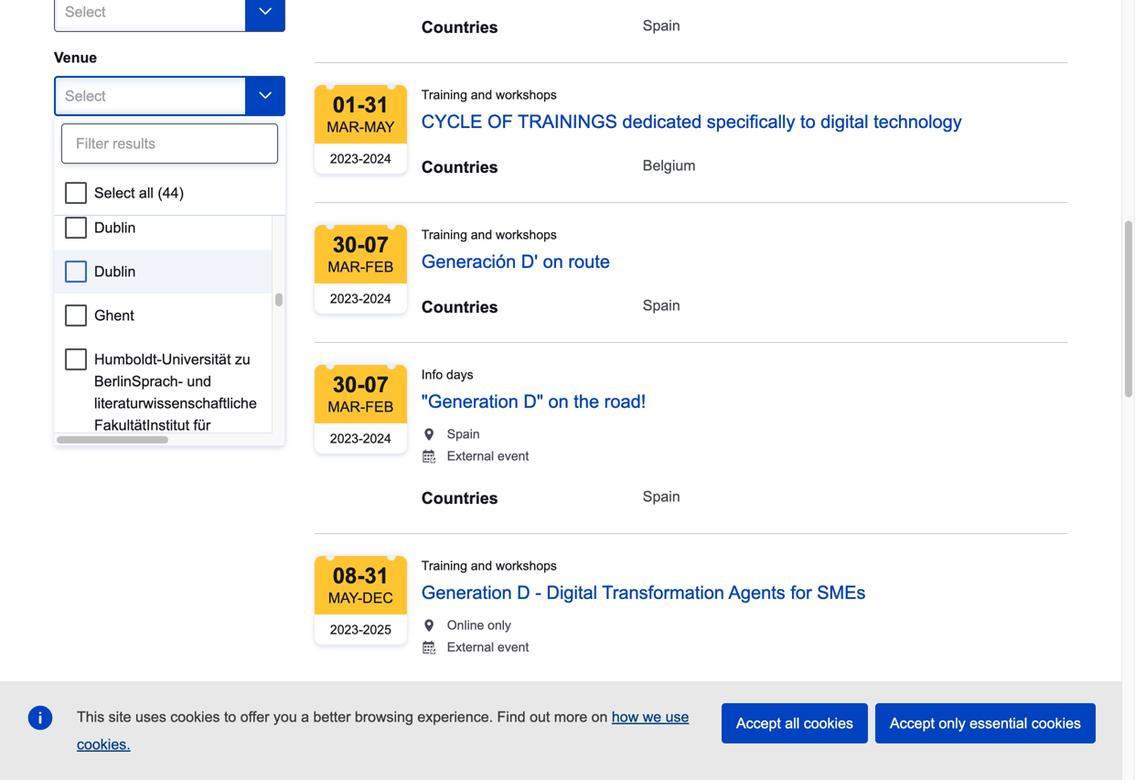 Task type: describe. For each thing, give the bounding box(es) containing it.
31 for 01-
[[364, 93, 389, 117]]

d'
[[521, 251, 538, 272]]

2 vertical spatial on
[[592, 709, 608, 725]]

dedicated
[[622, 111, 702, 132]]

may
[[364, 119, 395, 135]]

07 for "generation d" on the road!
[[364, 373, 389, 397]]

feb for "generation d" on the road!
[[365, 399, 394, 415]]

berlin
[[154, 505, 192, 521]]

2024 for "generation
[[363, 432, 391, 446]]

digital
[[821, 111, 869, 132]]

mar- for generación
[[328, 259, 365, 275]]

08-31 may-dec
[[328, 564, 393, 606]]

more
[[554, 709, 587, 725]]

08-
[[333, 564, 364, 588]]

xs image for online only
[[422, 618, 436, 633]]

accept only essential cookies link
[[875, 703, 1096, 744]]

of
[[488, 111, 513, 132]]

und
[[187, 373, 211, 390]]

type
[[104, 133, 134, 150]]

on for route
[[543, 251, 563, 272]]

2024 for generación
[[363, 292, 391, 306]]

2023- for cycle of trainings dedicated specifically to digital technology
[[330, 152, 363, 166]]

training and workshops for 30-07
[[422, 228, 557, 242]]

a
[[301, 709, 309, 725]]

and for 08-31
[[471, 559, 492, 573]]

dec
[[362, 590, 393, 606]]

external for 30-07
[[447, 449, 494, 463]]

site
[[109, 709, 131, 725]]

xs image for external event
[[422, 640, 436, 655]]

all for select
[[139, 185, 154, 201]]

may-
[[328, 590, 362, 606]]

workshops for 01-31
[[496, 88, 557, 102]]

30-07 mar-feb for generación
[[328, 233, 394, 275]]

and for 01-31
[[471, 88, 492, 102]]

2023- for generation d - digital transformation agents for smes
[[330, 623, 363, 637]]

2023-2024 for cycle of trainings dedicated specifically to digital technology
[[330, 152, 391, 166]]

2023-2024 for generación d' on route
[[330, 292, 391, 306]]

(44)
[[158, 185, 184, 201]]

how
[[612, 709, 639, 725]]

generación d' on route
[[422, 251, 610, 272]]

Select text field
[[54, 76, 285, 116]]

romanistikroom
[[94, 439, 206, 455]]

boeckh-
[[173, 461, 227, 477]]

Filter results search field
[[61, 123, 278, 164]]

how we use cookies. link
[[77, 709, 689, 753]]

experience.
[[417, 709, 493, 725]]

accept only essential cookies
[[890, 715, 1081, 732]]

route
[[568, 251, 610, 272]]

select all (44)
[[94, 185, 184, 201]]

essential
[[970, 715, 1028, 732]]

cycle
[[422, 111, 483, 132]]

info days
[[422, 368, 473, 382]]

1
[[76, 172, 83, 186]]

search
[[69, 318, 115, 335]]

better
[[313, 709, 351, 725]]

ghent
[[94, 307, 134, 324]]

2 dublin from the top
[[94, 263, 136, 280]]

accept for accept only essential cookies
[[890, 715, 935, 732]]

accept all cookies link
[[722, 703, 868, 744]]

6510117
[[94, 505, 150, 521]]

workshops for 30-07
[[496, 228, 557, 242]]

cookies for this
[[170, 709, 220, 725]]

out
[[530, 709, 550, 725]]

all for accept
[[785, 715, 800, 732]]

0 horizontal spatial to
[[224, 709, 236, 725]]

external event for 08-31
[[447, 640, 529, 654]]

12
[[72, 256, 87, 270]]

zu
[[235, 351, 250, 368]]

online type
[[54, 133, 134, 150]]

01-
[[333, 93, 364, 117]]

how we use cookies.
[[77, 709, 689, 753]]

berlinsprach-
[[94, 373, 183, 390]]

technology
[[874, 111, 962, 132]]

xs image for spain
[[422, 427, 436, 442]]

specifically
[[707, 111, 795, 132]]

search button
[[54, 306, 130, 347]]

on for the
[[548, 391, 569, 412]]

agents
[[729, 583, 786, 603]]

1 horizontal spatial to
[[800, 111, 816, 132]]

2023- for generación d' on route
[[330, 292, 363, 306]]

4.61august-
[[94, 461, 173, 477]]

01-31 mar-may
[[327, 93, 395, 135]]

2025
[[363, 623, 391, 637]]

info
[[422, 368, 443, 382]]

select
[[94, 185, 135, 201]]

generación d' on route link
[[422, 251, 610, 272]]

30- for "generation d" on the road!
[[333, 373, 364, 397]]

accept for accept all cookies
[[736, 715, 781, 732]]

cookies inside accept all cookies link
[[804, 715, 853, 732]]

training for 08-31
[[422, 559, 467, 573]]

use
[[666, 709, 689, 725]]

and for 30-07
[[471, 228, 492, 242]]

xs image for external event
[[422, 449, 436, 464]]

external event for 30-07
[[447, 449, 529, 463]]

"generation d" on the road!
[[422, 391, 646, 412]]

uses
[[135, 709, 166, 725]]



Task type: vqa. For each thing, say whether or not it's contained in the screenshot.
Dismiss icon related to vocational education
no



Task type: locate. For each thing, give the bounding box(es) containing it.
training and workshops for 08-31
[[422, 559, 557, 573]]

you
[[273, 709, 297, 725]]

venue
[[54, 49, 97, 66]]

training up the cycle
[[422, 88, 467, 102]]

0 vertical spatial xs image
[[422, 449, 436, 464]]

cycle of trainings dedicated specifically to digital technology link
[[422, 111, 962, 132]]

xs image
[[422, 449, 436, 464], [422, 618, 436, 633]]

1 2023- from the top
[[330, 152, 363, 166]]

0 horizontal spatial cookies
[[170, 709, 220, 725]]

cycle of trainings dedicated specifically to digital technology
[[422, 111, 962, 132]]

0 vertical spatial 07
[[364, 233, 389, 257]]

2 30- from the top
[[333, 373, 364, 397]]

event down d" at the left bottom
[[498, 449, 529, 463]]

0 vertical spatial online
[[54, 133, 100, 150]]

2 training and workshops from the top
[[422, 228, 557, 242]]

1 30-07 mar-feb from the top
[[328, 233, 394, 275]]

trainings
[[518, 111, 617, 132]]

31 inside 08-31 may-dec
[[364, 564, 389, 588]]

the
[[574, 391, 599, 412]]

browsing
[[355, 709, 413, 725]]

belgium
[[643, 157, 696, 174]]

1 training from the top
[[422, 88, 467, 102]]

training and workshops up generación
[[422, 228, 557, 242]]

only left essential
[[939, 715, 966, 732]]

1 xs image from the top
[[422, 449, 436, 464]]

external down ""generation"
[[447, 449, 494, 463]]

this
[[77, 709, 104, 725]]

2 vertical spatial 2023-2024
[[330, 432, 391, 446]]

feb
[[365, 259, 394, 275], [365, 399, 394, 415]]

1 vertical spatial external event
[[447, 640, 529, 654]]

workshops up d'
[[496, 228, 557, 242]]

2 external event from the top
[[447, 640, 529, 654]]

generation d - digital transformation agents for smes link
[[422, 583, 866, 603]]

feb left generación
[[365, 259, 394, 275]]

feb left ""generation"
[[365, 399, 394, 415]]

days
[[446, 368, 473, 382]]

2023- for "generation d" on the road!
[[330, 432, 363, 446]]

online up 1
[[54, 133, 100, 150]]

transformation
[[602, 583, 725, 603]]

external down online only
[[447, 640, 494, 654]]

universität
[[162, 351, 231, 368]]

workshops up the 'd'
[[496, 559, 557, 573]]

0 vertical spatial 31
[[364, 93, 389, 117]]

1 vertical spatial online
[[447, 618, 484, 632]]

1 vertical spatial mar-
[[328, 259, 365, 275]]

generation d - digital transformation agents for smes
[[422, 583, 866, 603]]

training up generación
[[422, 228, 467, 242]]

humboldt-universität zu berlinsprach- und literaturwissenschaftliche fakultätinstitut für romanistikroom 4.61august-boeckh- hausdorotheenstraße 6510117 berlin
[[94, 351, 261, 521]]

0 vertical spatial external event
[[447, 449, 529, 463]]

1 event from the top
[[498, 449, 529, 463]]

0 vertical spatial 30-
[[333, 233, 364, 257]]

generación
[[422, 251, 516, 272]]

31
[[364, 93, 389, 117], [364, 564, 389, 588]]

event for 31
[[498, 640, 529, 654]]

0 horizontal spatial online
[[54, 133, 100, 150]]

30-
[[333, 233, 364, 257], [333, 373, 364, 397]]

2 horizontal spatial cookies
[[1032, 715, 1081, 732]]

1 horizontal spatial cookies
[[804, 715, 853, 732]]

1 2023-2024 from the top
[[330, 152, 391, 166]]

xs image down "generation"
[[422, 640, 436, 655]]

3 2023-2024 from the top
[[330, 432, 391, 446]]

only down "generation"
[[488, 618, 511, 632]]

0 vertical spatial feb
[[365, 259, 394, 275]]

accept right use
[[736, 715, 781, 732]]

3 2024 from the top
[[363, 432, 391, 446]]

online for online only
[[447, 618, 484, 632]]

1 vertical spatial and
[[471, 228, 492, 242]]

online only
[[447, 618, 511, 632]]

1 external from the top
[[447, 449, 494, 463]]

2 event from the top
[[498, 640, 529, 654]]

1 30- from the top
[[333, 233, 364, 257]]

2023-
[[330, 152, 363, 166], [330, 292, 363, 306], [330, 432, 363, 446], [330, 623, 363, 637]]

1 vertical spatial xs image
[[422, 618, 436, 633]]

0 vertical spatial all
[[139, 185, 154, 201]]

1 training and workshops from the top
[[422, 88, 557, 102]]

xs image down "generation"
[[422, 618, 436, 633]]

1 workshops from the top
[[496, 88, 557, 102]]

2 vertical spatial and
[[471, 559, 492, 573]]

event for 07
[[498, 449, 529, 463]]

1 vertical spatial 30-
[[333, 373, 364, 397]]

1 accept from the left
[[736, 715, 781, 732]]

0 vertical spatial 2024
[[363, 152, 391, 166]]

xs image down ""generation"
[[422, 449, 436, 464]]

d"
[[524, 391, 543, 412]]

31 inside 01-31 mar-may
[[364, 93, 389, 117]]

Select text field
[[54, 0, 285, 32]]

1 2024 from the top
[[363, 152, 391, 166]]

2 vertical spatial 2024
[[363, 432, 391, 446]]

1 vertical spatial on
[[548, 391, 569, 412]]

0 vertical spatial training and workshops
[[422, 88, 557, 102]]

road!
[[604, 391, 646, 412]]

training up "generation"
[[422, 559, 467, 573]]

only
[[488, 618, 511, 632], [939, 715, 966, 732]]

1 and from the top
[[471, 88, 492, 102]]

1 vertical spatial 2024
[[363, 292, 391, 306]]

2 31 from the top
[[364, 564, 389, 588]]

training for 30-07
[[422, 228, 467, 242]]

0 horizontal spatial all
[[139, 185, 154, 201]]

online for online type
[[54, 133, 100, 150]]

30- for generación d' on route
[[333, 233, 364, 257]]

1 vertical spatial workshops
[[496, 228, 557, 242]]

xs image
[[422, 427, 436, 442], [422, 640, 436, 655]]

workshops for 08-31
[[496, 559, 557, 573]]

3 training from the top
[[422, 559, 467, 573]]

this site uses cookies to offer you a better browsing experience. find out more on
[[77, 709, 612, 725]]

dublin right 12
[[94, 263, 136, 280]]

31 for 08-
[[364, 564, 389, 588]]

2024 for cycle
[[363, 152, 391, 166]]

0 vertical spatial only
[[488, 618, 511, 632]]

mar-
[[327, 119, 364, 135], [328, 259, 365, 275], [328, 399, 365, 415]]

2 xs image from the top
[[422, 618, 436, 633]]

"generation d" on the road! link
[[422, 391, 646, 412]]

1 vertical spatial xs image
[[422, 640, 436, 655]]

0 vertical spatial to
[[800, 111, 816, 132]]

mar- for "generation
[[328, 399, 365, 415]]

workshops up of
[[496, 88, 557, 102]]

1 07 from the top
[[364, 233, 389, 257]]

30-07 mar-feb for "generation
[[328, 373, 394, 415]]

0 horizontal spatial accept
[[736, 715, 781, 732]]

31 up the may
[[364, 93, 389, 117]]

on right d'
[[543, 251, 563, 272]]

and up of
[[471, 88, 492, 102]]

d
[[517, 583, 530, 603]]

training and workshops up "generation"
[[422, 559, 557, 573]]

2 30-07 mar-feb from the top
[[328, 373, 394, 415]]

0 vertical spatial event
[[498, 449, 529, 463]]

0 vertical spatial 30-07 mar-feb
[[328, 233, 394, 275]]

1 vertical spatial external
[[447, 640, 494, 654]]

2 training from the top
[[422, 228, 467, 242]]

literaturwissenschaftliche
[[94, 395, 257, 412]]

-
[[535, 583, 541, 603]]

all
[[139, 185, 154, 201], [785, 715, 800, 732]]

4 2023- from the top
[[330, 623, 363, 637]]

hausdorotheenstraße
[[94, 483, 238, 499]]

cookies.
[[77, 736, 131, 753]]

2 2023- from the top
[[330, 292, 363, 306]]

1 vertical spatial training
[[422, 228, 467, 242]]

3 2023- from the top
[[330, 432, 363, 446]]

1 vertical spatial training and workshops
[[422, 228, 557, 242]]

only for accept
[[939, 715, 966, 732]]

2 feb from the top
[[365, 399, 394, 415]]

1 31 from the top
[[364, 93, 389, 117]]

2 xs image from the top
[[422, 640, 436, 655]]

für
[[193, 417, 211, 433]]

31 up dec
[[364, 564, 389, 588]]

humboldt-
[[94, 351, 162, 368]]

find
[[497, 709, 526, 725]]

training and workshops
[[422, 88, 557, 102], [422, 228, 557, 242], [422, 559, 557, 573]]

2024
[[363, 152, 391, 166], [363, 292, 391, 306], [363, 432, 391, 446]]

mar- inside 01-31 mar-may
[[327, 119, 364, 135]]

1 vertical spatial 2023-2024
[[330, 292, 391, 306]]

only for online
[[488, 618, 511, 632]]

2 vertical spatial training and workshops
[[422, 559, 557, 573]]

event
[[498, 449, 529, 463], [498, 640, 529, 654]]

accept
[[736, 715, 781, 732], [890, 715, 935, 732]]

cookies inside accept only essential cookies link
[[1032, 715, 1081, 732]]

training
[[422, 88, 467, 102], [422, 228, 467, 242], [422, 559, 467, 573]]

1 vertical spatial 07
[[364, 373, 389, 397]]

1 horizontal spatial online
[[447, 618, 484, 632]]

2 vertical spatial training
[[422, 559, 467, 573]]

0 vertical spatial external
[[447, 449, 494, 463]]

2 2024 from the top
[[363, 292, 391, 306]]

3 and from the top
[[471, 559, 492, 573]]

feb for generación d' on route
[[365, 259, 394, 275]]

we
[[643, 709, 661, 725]]

0 horizontal spatial only
[[488, 618, 511, 632]]

dublin down the select
[[94, 219, 136, 236]]

training for 01-31
[[422, 88, 467, 102]]

smes
[[817, 583, 866, 603]]

external event down ""generation"
[[447, 449, 529, 463]]

digital
[[547, 583, 597, 603]]

0 vertical spatial on
[[543, 251, 563, 272]]

countries
[[422, 18, 498, 36], [422, 158, 498, 176], [54, 218, 122, 234], [422, 298, 498, 316], [422, 489, 498, 508], [422, 680, 498, 699]]

external for 08-31
[[447, 640, 494, 654]]

online
[[54, 133, 100, 150], [447, 618, 484, 632]]

and up "generation"
[[471, 559, 492, 573]]

to left offer in the bottom left of the page
[[224, 709, 236, 725]]

1 external event from the top
[[447, 449, 529, 463]]

1 vertical spatial 31
[[364, 564, 389, 588]]

3 workshops from the top
[[496, 559, 557, 573]]

3 training and workshops from the top
[[422, 559, 557, 573]]

generation
[[422, 583, 512, 603]]

1 vertical spatial all
[[785, 715, 800, 732]]

on
[[543, 251, 563, 272], [548, 391, 569, 412], [592, 709, 608, 725]]

1 dublin from the top
[[94, 219, 136, 236]]

external event down online only
[[447, 640, 529, 654]]

2 vertical spatial workshops
[[496, 559, 557, 573]]

1 vertical spatial dublin
[[94, 263, 136, 280]]

offer
[[240, 709, 269, 725]]

2 07 from the top
[[364, 373, 389, 397]]

accept all cookies
[[736, 715, 853, 732]]

1 horizontal spatial all
[[785, 715, 800, 732]]

1 vertical spatial feb
[[365, 399, 394, 415]]

spain
[[643, 17, 680, 34], [643, 297, 680, 314], [447, 427, 480, 441], [643, 488, 680, 505], [643, 680, 680, 696]]

"generation
[[422, 391, 519, 412]]

and up generación
[[471, 228, 492, 242]]

1 vertical spatial to
[[224, 709, 236, 725]]

2 and from the top
[[471, 228, 492, 242]]

1 vertical spatial only
[[939, 715, 966, 732]]

fakultätinstitut
[[94, 417, 189, 433]]

0 vertical spatial mar-
[[327, 119, 364, 135]]

30-07 mar-feb
[[328, 233, 394, 275], [328, 373, 394, 415]]

0 vertical spatial xs image
[[422, 427, 436, 442]]

0 vertical spatial workshops
[[496, 88, 557, 102]]

2023-2025
[[330, 623, 391, 637]]

0 vertical spatial 2023-2024
[[330, 152, 391, 166]]

on right d" at the left bottom
[[548, 391, 569, 412]]

accept inside accept all cookies link
[[736, 715, 781, 732]]

external event
[[447, 449, 529, 463], [447, 640, 529, 654]]

cookies for accept
[[1032, 715, 1081, 732]]

event down online only
[[498, 640, 529, 654]]

1 xs image from the top
[[422, 427, 436, 442]]

and
[[471, 88, 492, 102], [471, 228, 492, 242], [471, 559, 492, 573]]

on left how
[[592, 709, 608, 725]]

1 feb from the top
[[365, 259, 394, 275]]

xs image down ""generation"
[[422, 427, 436, 442]]

training and workshops up of
[[422, 88, 557, 102]]

0 vertical spatial and
[[471, 88, 492, 102]]

1 vertical spatial 30-07 mar-feb
[[328, 373, 394, 415]]

cookies
[[170, 709, 220, 725], [804, 715, 853, 732], [1032, 715, 1081, 732]]

accept left essential
[[890, 715, 935, 732]]

online down "generation"
[[447, 618, 484, 632]]

for
[[791, 583, 812, 603]]

0 vertical spatial training
[[422, 88, 467, 102]]

2 accept from the left
[[890, 715, 935, 732]]

07 for generación d' on route
[[364, 233, 389, 257]]

2 workshops from the top
[[496, 228, 557, 242]]

mar- for cycle
[[327, 119, 364, 135]]

training and workshops for 01-31
[[422, 88, 557, 102]]

0 vertical spatial dublin
[[94, 219, 136, 236]]

1 horizontal spatial only
[[939, 715, 966, 732]]

accept inside accept only essential cookies link
[[890, 715, 935, 732]]

to left digital
[[800, 111, 816, 132]]

2023-2024
[[330, 152, 391, 166], [330, 292, 391, 306], [330, 432, 391, 446]]

2023-2024 for "generation d" on the road!
[[330, 432, 391, 446]]

2 external from the top
[[447, 640, 494, 654]]

2 vertical spatial mar-
[[328, 399, 365, 415]]

1 horizontal spatial accept
[[890, 715, 935, 732]]

1 vertical spatial event
[[498, 640, 529, 654]]

2 2023-2024 from the top
[[330, 292, 391, 306]]

external
[[447, 449, 494, 463], [447, 640, 494, 654]]



